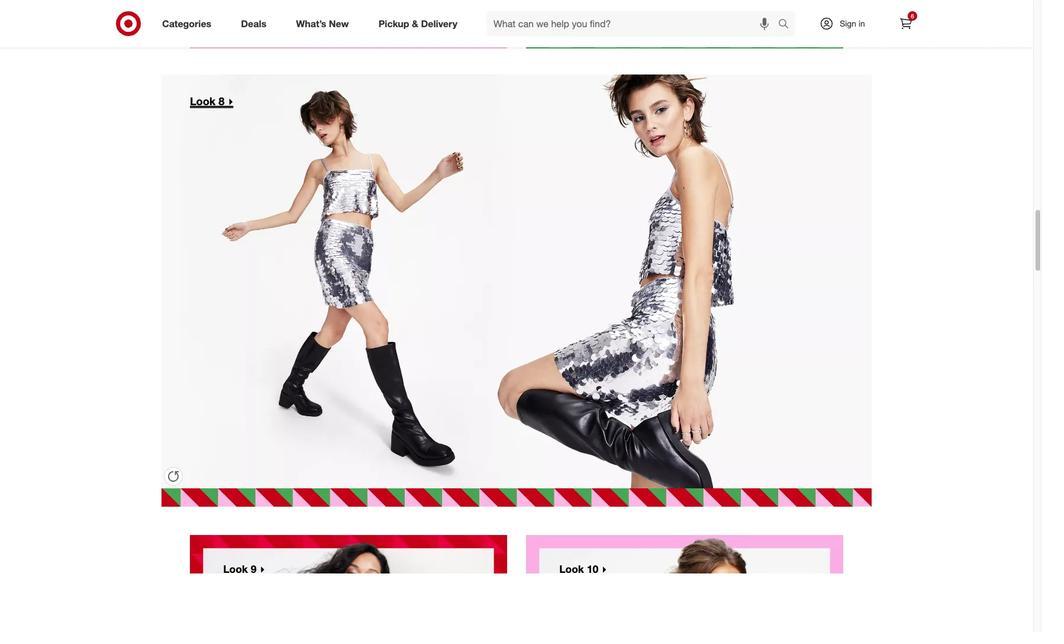 Task type: vqa. For each thing, say whether or not it's contained in the screenshot.
find a store
no



Task type: locate. For each thing, give the bounding box(es) containing it.
▸ for look 8 ▸
[[228, 95, 233, 108]]

delivery
[[421, 18, 457, 29]]

categories link
[[152, 11, 226, 37]]

look left the 9
[[223, 563, 248, 576]]

look left 10
[[559, 563, 584, 576]]

1 horizontal spatial ▸
[[259, 563, 265, 576]]

what's new
[[296, 18, 349, 29]]

look
[[190, 95, 216, 108], [223, 563, 248, 576], [559, 563, 584, 576]]

2 horizontal spatial ▸
[[601, 563, 607, 576]]

new
[[329, 18, 349, 29]]

8
[[219, 95, 225, 108]]

search
[[773, 19, 801, 31]]

1 horizontal spatial look
[[223, 563, 248, 576]]

▸ right the 9
[[259, 563, 265, 576]]

sign in
[[840, 18, 865, 28]]

▸ right 10
[[601, 563, 607, 576]]

deals
[[241, 18, 266, 29]]

pickup & delivery
[[379, 18, 457, 29]]

categories
[[162, 18, 211, 29]]

6
[[911, 12, 914, 20]]

deals link
[[231, 11, 281, 37]]

▸ for look 9 ▸
[[259, 563, 265, 576]]

▸
[[228, 95, 233, 108], [259, 563, 265, 576], [601, 563, 607, 576]]

look left 8
[[190, 95, 216, 108]]

what's
[[296, 18, 326, 29]]

0 horizontal spatial ▸
[[228, 95, 233, 108]]

0 horizontal spatial look
[[190, 95, 216, 108]]

look 10 ▸ link
[[517, 526, 853, 633]]

▸ right 8
[[228, 95, 233, 108]]

pickup
[[379, 18, 409, 29]]

10
[[587, 563, 598, 576]]

2 horizontal spatial look
[[559, 563, 584, 576]]



Task type: describe. For each thing, give the bounding box(es) containing it.
look 9 ▸
[[212, 563, 265, 576]]

search button
[[773, 11, 801, 39]]

What can we help you find? suggestions appear below search field
[[486, 11, 781, 37]]

what's new link
[[286, 11, 364, 37]]

look 10 ▸
[[548, 563, 607, 576]]

look 9: light-gray denim pants, black heels, a shiny tank and metallic hoops. image
[[190, 536, 507, 633]]

9
[[251, 563, 256, 576]]

sign
[[840, 18, 856, 28]]

▸ for look 10 ▸
[[601, 563, 607, 576]]

sign in link
[[810, 11, 883, 37]]

look 8 ▸
[[190, 95, 233, 108]]

look 7: sleek black pants paired with an open white blouse and rockstar black moto jacket with delicate heels. image
[[526, 0, 843, 48]]

look 8: sparkly silver sequin mini tank with matching mini skirt and knee-high black boots with hoop earrings. image
[[162, 75, 872, 489]]

look for 9
[[223, 563, 248, 576]]

look 8 ▸ link
[[162, 75, 872, 489]]

look 9 ▸ link
[[180, 526, 517, 633]]

look for 10
[[559, 563, 584, 576]]

look 10: micro black mini shirt with metal dot details paired with a black crop tank and cold-shoulder cardi wrap. image
[[526, 536, 843, 633]]

6 link
[[893, 11, 919, 37]]

pickup & delivery link
[[368, 11, 472, 37]]

&
[[412, 18, 418, 29]]

look for 8
[[190, 95, 216, 108]]

in
[[859, 18, 865, 28]]

look 6: silver metallic pants with a soft white mock turtleneck sweater and metallic hoops. image
[[190, 0, 507, 48]]



